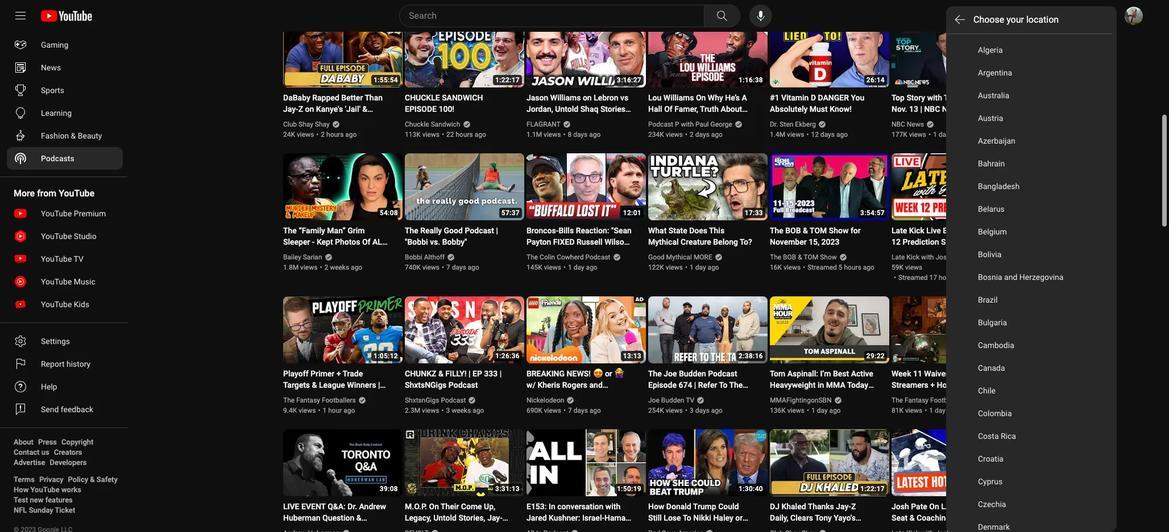 Task type: describe. For each thing, give the bounding box(es) containing it.
| inside lou williams on why he's a hall of famer, truth about the bubble & allen iverson's influence | ep 29
[[683, 127, 685, 136]]

1:50:19
[[617, 486, 642, 494]]

costa
[[978, 432, 999, 441]]

2023 inside playoff primer + trade targets & league winners | fantasy football 2023 - ep. 1504
[[344, 392, 362, 402]]

2.3m views
[[405, 407, 439, 415]]

15,
[[809, 238, 820, 247]]

belgium
[[978, 227, 1007, 237]]

austria
[[978, 114, 1003, 123]]

- inside josh pate on latest hot seat & coaching search intel - wednesday update (la
[[892, 526, 894, 533]]

khaled
[[782, 503, 806, 512]]

453:
[[954, 226, 970, 235]]

in inside e153: in conversation with jared kushner: israel-hamas war, paths forward, mac
[[549, 503, 556, 512]]

know!
[[830, 105, 852, 114]]

views for the bob & tom show for november 15, 2023
[[784, 264, 801, 272]]

3 for shxtsngigs
[[446, 407, 450, 415]]

jason williams on lebron vs jordan, untold shaq stories in the nba, & dwight howard gay rumors
[[527, 93, 630, 136]]

day for nov.
[[939, 131, 950, 139]]

vs
[[621, 93, 629, 102]]

tom inside top story with tom llamas - nov. 13 | nbc news now
[[944, 93, 960, 102]]

conversation
[[557, 503, 604, 512]]

news inside top story with tom llamas - nov. 13 | nbc news now
[[942, 105, 962, 114]]

about inside about press copyright contact us creators advertise developers
[[14, 439, 34, 447]]

he's
[[725, 93, 740, 102]]

toronto,
[[320, 526, 349, 533]]

13 inside top story with tom llamas - nov. 13 | nbc news now
[[909, 105, 918, 114]]

views for playoff primer + trade targets & league winners | fantasy football 2023 - ep. 1504
[[299, 407, 316, 415]]

belong
[[713, 238, 738, 247]]

stories,
[[459, 514, 486, 523]]

podcast down russell
[[586, 254, 611, 262]]

day for in
[[817, 407, 828, 415]]

searches
[[927, 249, 960, 258]]

question
[[323, 514, 354, 523]]

days for of
[[695, 131, 710, 139]]

bubble
[[664, 116, 689, 125]]

have
[[544, 249, 561, 258]]

hall
[[648, 105, 662, 114]]

sarian inside the "family man" grim sleeper - kept photos of all his victims? | mystery & makeup | bailey sarian
[[341, 260, 364, 270]]

| inside top story with tom llamas - nov. 13 | nbc news now
[[920, 105, 922, 114]]

shaq
[[580, 105, 599, 114]]

1 day ago for russell
[[568, 264, 598, 272]]

hamas
[[605, 514, 630, 523]]

674
[[679, 381, 692, 390]]

to inside the joe budden podcast episode 674 | refer to the tag
[[719, 381, 728, 390]]

test
[[14, 497, 28, 505]]

ago for chunkz & filly! | ep 333 | shxtsngigs podcast
[[473, 407, 484, 415]]

ep inside breaking news! 😍 or 🙅‍♀️ w/ kheris rogers and pressley hosbach i lego friends podcast ep 13
[[586, 404, 595, 413]]

the bob & tom show
[[770, 254, 837, 262]]

youtube for tv
[[41, 255, 72, 264]]

feedback
[[61, 406, 93, 415]]

d
[[811, 93, 816, 102]]

rica
[[1001, 432, 1016, 441]]

1 hour, 22 minutes, 17 seconds element for dj khaled thanks jay-z daily, clears tony yayo's story and misses drake's 
[[861, 486, 885, 494]]

days for refer
[[695, 407, 710, 415]]

breaking news! 😍 or 🙅‍♀️ w/ kheris rogers and pressley hosbach i lego friends podcast ep 13 link
[[527, 369, 632, 413]]

2023 inside the week 11 waivers & qb streamers + honeypot players | fantasy football 2023 - ep. 1503
[[892, 404, 910, 413]]

hours down 'ball'
[[326, 131, 344, 139]]

bailey inside the "family man" grim sleeper - kept photos of all his victims? | mystery & makeup | bailey sarian
[[318, 260, 339, 270]]

top story with tom llamas - nov. 13 | nbc news now
[[892, 93, 992, 114]]

pate inside late kick with josh pate 59k views streamed 17 hours ago
[[952, 254, 966, 262]]

& inside lou williams on why he's a hall of famer, truth about the bubble & allen iverson's influence | ep 29
[[691, 116, 696, 125]]

0 horizontal spatial nbc
[[892, 121, 905, 129]]

1504
[[283, 404, 301, 413]]

croatia
[[978, 455, 1004, 464]]

youtube inside terms privacy policy & safety how youtube works test new features nfl sunday ticket
[[30, 486, 60, 495]]

ago for playoff primer + trade targets & league winners | fantasy football 2023 - ep. 1504
[[344, 407, 355, 415]]

dj inside the dj khaled thanks jay-z daily, clears tony yayo's story and misses drake's
[[770, 503, 780, 512]]

kick for live
[[909, 226, 925, 235]]

chunkz & filly! | ep 333 | shxtsngigs podcast
[[405, 370, 502, 390]]

advertise
[[14, 459, 45, 468]]

1 the fantasy footballers link from the left
[[283, 396, 357, 406]]

dwight
[[575, 116, 600, 125]]

flagrant link
[[527, 119, 561, 130]]

ago for jason williams on lebron vs jordan, untold shaq stories in the nba, & dwight howard gay rumors
[[589, 131, 601, 139]]

days for rogers
[[574, 407, 588, 415]]

views for top story with tom llamas - nov. 13 | nbc news now
[[909, 131, 926, 139]]

jay- inside m.o.p. on their come up, legacy, untold stories, jay-z, dj premier, g-unit & more
[[487, 514, 503, 523]]

playoff primer + trade targets & league winners | fantasy football 2023 - ep. 1504
[[283, 370, 380, 413]]

come
[[461, 503, 482, 512]]

on inside dababy rapped better than jay-z on kanye's 'jail' & picked lamelo ball over victor wembanyama
[[305, 105, 314, 114]]

2 for bubble
[[690, 131, 694, 139]]

nfl inside terms privacy policy & safety how youtube works test new features nfl sunday ticket
[[14, 507, 27, 515]]

with for josh
[[921, 254, 934, 262]]

0 vertical spatial dr.
[[770, 121, 778, 129]]

& inside the week 11 waivers & qb streamers + honeypot players | fantasy football 2023 - ep. 1503
[[955, 370, 960, 379]]

nbc inside top story with tom llamas - nov. 13 | nbc news now
[[924, 105, 940, 114]]

39 minutes, 8 seconds element
[[380, 486, 398, 494]]

1 horizontal spatial good
[[648, 254, 665, 262]]

event
[[301, 503, 326, 512]]

donald
[[666, 503, 691, 512]]

league
[[319, 381, 345, 390]]

2 hours, 38 minutes, 16 seconds element
[[739, 353, 763, 361]]

streamed 5 hours ago
[[808, 264, 875, 272]]

- inside the week 11 waivers & qb streamers + honeypot players | fantasy football 2023 - ep. 1503
[[912, 404, 914, 413]]

chuckle sandwich
[[405, 121, 460, 129]]

us
[[41, 449, 49, 457]]

17
[[930, 274, 937, 282]]

1:22:17 link for sandwich
[[405, 20, 524, 89]]

& inside playoff primer + trade targets & league winners | fantasy football 2023 - ep. 1504
[[312, 381, 317, 390]]

dj inside m.o.p. on their come up, legacy, untold stories, jay-z, dj premier, g-unit & more
[[405, 526, 415, 533]]

sarian inside bailey sarian link
[[303, 254, 322, 262]]

to?
[[740, 238, 752, 247]]

& inside the bob & tom show for november 15, 2023
[[803, 226, 808, 235]]

policy
[[68, 476, 88, 485]]

in for jason williams on lebron vs jordan, untold shaq stories in the nba, & dwight howard gay rumors
[[527, 116, 533, 125]]

in for live event q&a: dr. andrew huberman question & answer in toronto, on
[[312, 526, 318, 533]]

1:09:06 link
[[892, 154, 1011, 222]]

active
[[851, 370, 874, 379]]

gaming
[[41, 40, 68, 49]]

how inside 'how donald trump could still lose to nikki haley or ron desantis in t'
[[648, 503, 664, 512]]

1 hour, 5 minutes, 12 seconds element
[[374, 353, 398, 361]]

lebron
[[594, 93, 619, 102]]

1 day ago for nov.
[[933, 131, 963, 139]]

howard
[[602, 116, 630, 125]]

george
[[711, 121, 733, 129]]

the inside 'the really good podcast | "bobbi vs. bobby"'
[[405, 226, 418, 235]]

2 days ago
[[690, 131, 723, 139]]

dababy
[[283, 93, 310, 102]]

the inside the bob & tom show link
[[770, 254, 782, 262]]

chile
[[978, 387, 996, 396]]

days for shaq
[[573, 131, 588, 139]]

81k
[[892, 407, 904, 415]]

1 hour, 9 minutes, 6 seconds element
[[982, 209, 1007, 217]]

& inside live event q&a: dr. andrew huberman question & answer in toronto, on
[[356, 514, 362, 523]]

all
[[373, 238, 386, 247]]

youtube kids
[[41, 300, 89, 309]]

ago inside late kick with josh pate 59k views streamed 17 hours ago
[[958, 274, 969, 282]]

show for the bob & tom show for november 15, 2023
[[829, 226, 849, 235]]

joe budden tv
[[648, 397, 694, 405]]

terms privacy policy & safety how youtube works test new features nfl sunday ticket
[[14, 476, 118, 515]]

show for the bob & tom show
[[820, 254, 837, 262]]

sandwich
[[431, 121, 460, 129]]

0 horizontal spatial news
[[41, 63, 61, 72]]

ep inside late kick live ep 453: week 12 prediction show | coaching searches | new jp poll | heisman thoughts
[[943, 226, 952, 235]]

- inside the "family man" grim sleeper - kept photos of all his victims? | mystery & makeup | bailey sarian
[[312, 238, 315, 247]]

friends
[[527, 404, 553, 413]]

1 for league
[[323, 407, 327, 415]]

chuckle sandwich episode 100!
[[405, 93, 483, 114]]

what state does this mythical creature belong to?
[[648, 226, 752, 247]]

1 for russell
[[568, 264, 572, 272]]

hot
[[971, 503, 984, 512]]

the up episode
[[648, 370, 662, 379]]

hours right 22
[[456, 131, 473, 139]]

2 for ball
[[321, 131, 325, 139]]

what state does this mythical creature belong to? link
[[648, 225, 754, 248]]

late for views
[[892, 254, 905, 262]]

november
[[770, 238, 807, 247]]

how donald trump could still lose to nikki haley or ron desantis in t link
[[648, 502, 754, 533]]

1 horizontal spatial and
[[1004, 273, 1018, 282]]

in inside 'how donald trump could still lose to nikki haley or ron desantis in t'
[[698, 526, 705, 533]]

test new features link
[[14, 496, 73, 506]]

ago for the joe budden podcast episode 674 | refer to the tag
[[711, 407, 723, 415]]

lou
[[648, 93, 662, 102]]

& inside the jason williams on lebron vs jordan, untold shaq stories in the nba, & dwight howard gay rumors
[[568, 116, 573, 125]]

fantasy inside the week 11 waivers & qb streamers + honeypot players | fantasy football 2023 - ep. 1503
[[924, 392, 952, 402]]

mythical inside what state does this mythical creature belong to?
[[648, 238, 679, 247]]

the inside the colin cowherd podcast link
[[527, 254, 538, 262]]

top story with tom llamas - nov. 13 | nbc news now link
[[892, 92, 998, 115]]

+ inside the week 11 waivers & qb streamers + honeypot players | fantasy football 2023 - ep. 1503
[[931, 381, 935, 390]]

0 vertical spatial tv
[[74, 255, 84, 264]]

81k views
[[892, 407, 923, 415]]

tom inside tom aspinall: i'm best active heavyweight in mma today | the mma hour
[[770, 370, 786, 379]]

week inside late kick live ep 453: week 12 prediction show | coaching searches | new jp poll | heisman thoughts
[[972, 226, 991, 235]]

fantasy up the 81k views
[[905, 397, 929, 405]]

1 hour, 16 minutes, 38 seconds element
[[739, 76, 763, 84]]

hours inside late kick with josh pate 59k views streamed 17 hours ago
[[939, 274, 956, 282]]

0 horizontal spatial colin
[[540, 254, 555, 262]]

ago for the really good podcast | "bobbi vs. bobby"
[[468, 264, 479, 272]]

podcast p with paul george link
[[648, 119, 733, 130]]

views inside late kick with josh pate 59k views streamed 17 hours ago
[[905, 264, 923, 272]]

podcast inside 'the really good podcast | "bobbi vs. bobby"'
[[465, 226, 494, 235]]

jay- inside dababy rapped better than jay-z on kanye's 'jail' & picked lamelo ball over victor wembanyama
[[283, 105, 298, 114]]

1.1m
[[527, 131, 542, 139]]

the up 9.4k
[[283, 397, 295, 405]]

145k views
[[527, 264, 561, 272]]

podcast inside 'link'
[[648, 121, 673, 129]]

29 minutes, 22 seconds element
[[867, 353, 885, 361]]

nfl inside broncos-bills reaction: "sean payton fixed russell wilson," bills have "peaked" | colin cowherd nfl
[[560, 260, 575, 270]]

| inside playoff primer + trade targets & league winners | fantasy football 2023 - ep. 1504
[[378, 381, 380, 390]]

ago for tom aspinall: i'm best active heavyweight in mma today | the mma hour
[[830, 407, 841, 415]]

pate inside josh pate on latest hot seat & coaching search intel - wednesday update (la
[[911, 503, 928, 512]]

54:08
[[380, 209, 398, 217]]

1 horizontal spatial tv
[[686, 397, 694, 405]]

7 days ago for rogers
[[568, 407, 601, 415]]

0 vertical spatial bills
[[559, 226, 574, 235]]

1503
[[930, 404, 948, 413]]

1 for +
[[930, 407, 933, 415]]

views for the joe budden podcast episode 674 | refer to the tag
[[666, 407, 683, 415]]

search
[[952, 514, 977, 523]]

breaking news! 😍 or 🙅‍♀️ w/ kheris rogers and pressley hosbach i lego friends podcast ep 13
[[527, 370, 625, 413]]

jason williams on lebron vs jordan, untold shaq stories in the nba, & dwight howard gay rumors link
[[527, 92, 632, 136]]

views for chunkz & filly! | ep 333 | shxtsngigs podcast
[[422, 407, 439, 415]]

in inside tom aspinall: i'm best active heavyweight in mma today | the mma hour
[[818, 381, 824, 390]]

136k views
[[770, 407, 805, 415]]

1 vertical spatial budden
[[661, 397, 684, 405]]

paths
[[544, 526, 564, 533]]

ago for what state does this mythical creature belong to?
[[708, 264, 719, 272]]

his
[[283, 249, 295, 258]]

333
[[484, 370, 498, 379]]

days for bobby"
[[452, 264, 466, 272]]

youtube for studio
[[41, 232, 72, 241]]

joe inside the joe budden podcast episode 674 | refer to the tag
[[664, 370, 677, 379]]

podcast up 3 weeks ago
[[441, 397, 466, 405]]

& inside dababy rapped better than jay-z on kanye's 'jail' & picked lamelo ball over victor wembanyama
[[362, 105, 368, 114]]

& inside chunkz & filly! | ep 333 | shxtsngigs podcast
[[438, 370, 444, 379]]

on inside m.o.p. on their come up, legacy, untold stories, jay-z, dj premier, g-unit & more
[[429, 503, 439, 512]]

1 vertical spatial bills
[[527, 249, 542, 258]]

dr. inside live event q&a: dr. andrew huberman question & answer in toronto, on
[[348, 503, 357, 512]]

fixed
[[553, 238, 575, 247]]

views for tom aspinall: i'm best active heavyweight in mma today | the mma hour
[[788, 407, 805, 415]]

| inside the week 11 waivers & qb streamers + honeypot players | fantasy football 2023 - ep. 1503
[[920, 392, 922, 402]]

7 days ago for bobby"
[[446, 264, 479, 272]]

ago right 5
[[863, 264, 875, 272]]

and inside breaking news! 😍 or 🙅‍♀️ w/ kheris rogers and pressley hosbach i lego friends podcast ep 13
[[590, 381, 603, 390]]

views for jason williams on lebron vs jordan, untold shaq stories in the nba, & dwight howard gay rumors
[[544, 131, 561, 139]]

3:16:27
[[617, 76, 642, 84]]

news!
[[567, 370, 591, 379]]

0 horizontal spatial bailey
[[283, 254, 301, 262]]

0 vertical spatial streamed
[[808, 264, 837, 272]]

football inside the week 11 waivers & qb streamers + honeypot players | fantasy football 2023 - ep. 1503
[[954, 392, 983, 402]]

live event q&a: dr. andrew huberman question & answer in toronto, on
[[283, 503, 386, 533]]

p
[[675, 121, 679, 129]]



Task type: vqa. For each thing, say whether or not it's contained in the screenshot.
your videos link
no



Task type: locate. For each thing, give the bounding box(es) containing it.
mythical inside 'good mythical more' link
[[666, 254, 692, 262]]

mma down heavyweight
[[786, 392, 805, 402]]

0 horizontal spatial z
[[298, 105, 303, 114]]

and
[[1004, 273, 1018, 282], [590, 381, 603, 390]]

1 day ago down 'more'
[[690, 264, 719, 272]]

3 hours, 16 minutes, 27 seconds element
[[617, 76, 642, 84]]

22 hours ago
[[446, 131, 486, 139]]

to
[[719, 381, 728, 390], [683, 514, 691, 523]]

nbc up nbc news link
[[924, 105, 940, 114]]

0 horizontal spatial about
[[14, 439, 34, 447]]

1:30:40 link
[[648, 430, 768, 498]]

0 vertical spatial budden
[[679, 370, 706, 379]]

0 vertical spatial pate
[[952, 254, 966, 262]]

trade
[[343, 370, 363, 379]]

josh inside josh pate on latest hot seat & coaching search intel - wednesday update (la
[[892, 503, 909, 512]]

fantasy up 1503
[[924, 392, 952, 402]]

streamed inside late kick with josh pate 59k views streamed 17 hours ago
[[899, 274, 928, 282]]

1 footballers from the left
[[322, 397, 356, 405]]

days down hosbach
[[574, 407, 588, 415]]

views down althoff
[[422, 264, 440, 272]]

1 day ago down honeypot
[[930, 407, 959, 415]]

week inside the week 11 waivers & qb streamers + honeypot players | fantasy football 2023 - ep. 1503
[[892, 370, 911, 379]]

broncos-
[[527, 226, 559, 235]]

0 vertical spatial tom
[[944, 93, 960, 102]]

1 for belong
[[690, 264, 694, 272]]

1 vertical spatial or
[[736, 514, 743, 523]]

None search field
[[379, 5, 743, 27]]

122k
[[648, 264, 664, 272]]

streamed left 5
[[808, 264, 837, 272]]

1 hour, 22 minutes, 17 seconds element for chuckle sandwich episode 100!
[[495, 76, 520, 84]]

ago down 'mystery'
[[351, 264, 362, 272]]

joe budden tv link
[[648, 396, 695, 406]]

1 vertical spatial ep
[[473, 370, 482, 379]]

1 hour, 22 minutes, 17 seconds element
[[495, 76, 520, 84], [861, 486, 885, 494]]

- down winners
[[364, 392, 367, 402]]

13 minutes, 13 seconds element
[[623, 353, 642, 361]]

story inside top story with tom llamas - nov. 13 | nbc news now
[[907, 93, 925, 102]]

for
[[851, 226, 861, 235]]

1 for nov.
[[933, 131, 937, 139]]

1:22:17 for dj khaled thanks jay-z daily, clears tony yayo's story and misses drake's 
[[861, 486, 885, 494]]

ago right 22
[[475, 131, 486, 139]]

ep
[[687, 127, 697, 136], [473, 370, 482, 379]]

history
[[67, 360, 91, 369]]

sleeper
[[283, 238, 310, 247]]

youtube for music
[[41, 278, 72, 287]]

ago for chuckle sandwich episode 100!
[[475, 131, 486, 139]]

ep. inside the week 11 waivers & qb streamers + honeypot players | fantasy football 2023 - ep. 1503
[[916, 404, 928, 413]]

7 days ago down bobby"
[[446, 264, 479, 272]]

williams inside lou williams on why he's a hall of famer, truth about the bubble & allen iverson's influence | ep 29
[[664, 93, 694, 102]]

youtube down more from youtube
[[41, 209, 72, 218]]

54 minutes, 8 seconds element
[[380, 209, 398, 217]]

1 hour, 50 minutes, 19 seconds element
[[617, 486, 642, 494]]

budden up 674
[[679, 370, 706, 379]]

1 day ago for +
[[930, 407, 959, 415]]

1 horizontal spatial tom
[[944, 93, 960, 102]]

| inside 'the really good podcast | "bobbi vs. bobby"'
[[496, 226, 498, 235]]

57 minutes, 37 seconds element
[[502, 209, 520, 217]]

views right 81k
[[905, 407, 923, 415]]

10:24
[[988, 486, 1007, 494]]

makeup
[[283, 260, 312, 270]]

untold up nba,
[[555, 105, 579, 114]]

1 vertical spatial good
[[648, 254, 665, 262]]

to inside 'how donald trump could still lose to nikki haley or ron desantis in t'
[[683, 514, 691, 523]]

0 vertical spatial 12
[[811, 131, 819, 139]]

ago for #1 vitamin d danger you absolutely must know!
[[837, 131, 848, 139]]

2 shay from the left
[[315, 121, 330, 129]]

1 horizontal spatial the fantasy footballers link
[[892, 396, 965, 406]]

tv up music
[[74, 255, 84, 264]]

waivers
[[924, 370, 953, 379]]

views down bailey sarian link
[[300, 264, 318, 272]]

+ inside playoff primer + trade targets & league winners | fantasy football 2023 - ep. 1504
[[336, 370, 341, 379]]

on for about
[[696, 93, 706, 102]]

late for 12
[[892, 226, 907, 235]]

ago for dababy rapped better than jay-z on kanye's 'jail' & picked lamelo ball over victor wembanyama
[[345, 131, 357, 139]]

0 vertical spatial bob
[[786, 226, 801, 235]]

weeks for photos
[[330, 264, 349, 272]]

day for russell
[[574, 264, 584, 272]]

ago for top story with tom llamas - nov. 13 | nbc news now
[[951, 131, 963, 139]]

ago for breaking news! 😍 or 🙅‍♀️ w/ kheris rogers and pressley hosbach i lego friends podcast ep 13
[[590, 407, 601, 415]]

3 hours, 31 minutes, 13 seconds element
[[495, 486, 520, 494]]

1 day ago for in
[[812, 407, 841, 415]]

z inside dababy rapped better than jay-z on kanye's 'jail' & picked lamelo ball over victor wembanyama
[[298, 105, 303, 114]]

the up 'november'
[[770, 226, 784, 235]]

1 horizontal spatial how
[[648, 503, 664, 512]]

filly!
[[446, 370, 467, 379]]

in
[[549, 503, 556, 512], [698, 526, 705, 533]]

ep inside chunkz & filly! | ep 333 | shxtsngigs podcast
[[473, 370, 482, 379]]

ago down the "peaked"
[[586, 264, 598, 272]]

nfl down the "peaked"
[[560, 260, 575, 270]]

1 vertical spatial 1 hour, 22 minutes, 17 seconds element
[[861, 486, 885, 494]]

nickelodeon
[[527, 397, 564, 405]]

tom for the bob & tom show for november 15, 2023
[[810, 226, 827, 235]]

with inside e153: in conversation with jared kushner: israel-hamas war, paths forward, mac
[[606, 503, 621, 512]]

sarian up 1.8m views
[[303, 254, 322, 262]]

weeks for shxtsngigs
[[452, 407, 471, 415]]

0 vertical spatial or
[[605, 370, 612, 379]]

ep left 29
[[687, 127, 697, 136]]

2 for |
[[324, 264, 328, 272]]

1 horizontal spatial 13
[[909, 105, 918, 114]]

ep. inside playoff primer + trade targets & league winners | fantasy football 2023 - ep. 1504
[[369, 392, 380, 402]]

26 minutes, 14 seconds element
[[867, 76, 885, 84]]

podcast inside chunkz & filly! | ep 333 | shxtsngigs podcast
[[449, 381, 478, 390]]

about up contact
[[14, 439, 34, 447]]

0 vertical spatial josh
[[936, 254, 951, 262]]

late kick with josh pate link
[[892, 253, 967, 263]]

& inside terms privacy policy & safety how youtube works test new features nfl sunday ticket
[[90, 476, 95, 485]]

122k views
[[648, 264, 683, 272]]

views for #1 vitamin d danger you absolutely must know!
[[787, 131, 804, 139]]

ago down honeypot
[[947, 407, 959, 415]]

1 horizontal spatial about
[[721, 105, 742, 114]]

2 horizontal spatial 2023
[[892, 404, 910, 413]]

12 minutes, 1 second element
[[623, 209, 642, 217]]

the inside tom aspinall: i'm best active heavyweight in mma today | the mma hour
[[770, 392, 784, 402]]

views for lou williams on why he's a hall of famer, truth about the bubble & allen iverson's influence | ep 29
[[666, 131, 683, 139]]

1 vertical spatial late
[[892, 254, 905, 262]]

players
[[892, 392, 918, 402]]

0 vertical spatial show
[[829, 226, 849, 235]]

1 horizontal spatial dr.
[[770, 121, 778, 129]]

1 horizontal spatial on
[[583, 93, 592, 102]]

and down 😍
[[590, 381, 603, 390]]

1 horizontal spatial in
[[698, 526, 705, 533]]

or inside 'how donald trump could still lose to nikki haley or ron desantis in t'
[[736, 514, 743, 523]]

famer,
[[675, 105, 698, 114]]

ago for week 11 waivers & qb streamers + honeypot players | fantasy football 2023 - ep. 1503
[[947, 407, 959, 415]]

+ up league
[[336, 370, 341, 379]]

1 horizontal spatial to
[[719, 381, 728, 390]]

2 late from the top
[[892, 254, 905, 262]]

2 horizontal spatial news
[[942, 105, 962, 114]]

1 vertical spatial to
[[683, 514, 691, 523]]

1:22:17 link for khaled
[[770, 430, 890, 498]]

nov.
[[892, 105, 907, 114]]

williams up the famer,
[[664, 93, 694, 102]]

bob for the bob & tom show
[[783, 254, 796, 262]]

with inside 'link'
[[681, 121, 694, 129]]

2 williams from the left
[[664, 93, 694, 102]]

late up prediction
[[892, 226, 907, 235]]

day for belong
[[695, 264, 706, 272]]

with down prediction
[[921, 254, 934, 262]]

coaching up poll
[[892, 249, 925, 258]]

bob for the bob & tom show for november 15, 2023
[[786, 226, 801, 235]]

1 horizontal spatial 1 hour, 22 minutes, 17 seconds element
[[861, 486, 885, 494]]

2 3 from the left
[[690, 407, 694, 415]]

1 right the "177k views"
[[933, 131, 937, 139]]

ticket
[[55, 507, 75, 515]]

joe inside joe budden tv link
[[648, 397, 660, 405]]

1 hour, 26 minutes, 36 seconds element
[[495, 353, 520, 361]]

2023 right 15,
[[822, 238, 840, 247]]

ago down george
[[711, 131, 723, 139]]

1 vertical spatial ep
[[586, 404, 595, 413]]

views for breaking news! 😍 or 🙅‍♀️ w/ kheris rogers and pressley hosbach i lego friends podcast ep 13
[[544, 407, 561, 415]]

1 horizontal spatial or
[[736, 514, 743, 523]]

ago down dwight
[[589, 131, 601, 139]]

ep down i
[[586, 404, 595, 413]]

0 horizontal spatial 3
[[446, 407, 450, 415]]

1 vertical spatial joe
[[648, 397, 660, 405]]

0 vertical spatial of
[[664, 105, 673, 114]]

3 hours, 54 minutes, 57 seconds element
[[861, 209, 885, 217]]

with inside late kick with josh pate 59k views streamed 17 hours ago
[[921, 254, 934, 262]]

williams inside the jason williams on lebron vs jordan, untold shaq stories in the nba, & dwight howard gay rumors
[[550, 93, 581, 102]]

177k
[[892, 131, 908, 139]]

and
[[791, 526, 805, 533]]

targets
[[283, 381, 310, 390]]

day for +
[[935, 407, 946, 415]]

on for -
[[930, 503, 939, 512]]

0 vertical spatial kick
[[909, 226, 925, 235]]

views for week 11 waivers & qb streamers + honeypot players | fantasy football 2023 - ep. 1503
[[905, 407, 923, 415]]

a
[[742, 93, 747, 102]]

0 horizontal spatial to
[[683, 514, 691, 523]]

views for the really good podcast | "bobbi vs. bobby"
[[422, 264, 440, 272]]

1 vertical spatial story
[[770, 526, 789, 533]]

1 vertical spatial bob
[[783, 254, 796, 262]]

josh inside late kick with josh pate 59k views streamed 17 hours ago
[[936, 254, 951, 262]]

mythical down what
[[648, 238, 679, 247]]

0 horizontal spatial josh
[[892, 503, 909, 512]]

the right refer
[[729, 381, 743, 390]]

legacy,
[[405, 514, 432, 523]]

bailey sarian link
[[283, 253, 323, 263]]

coaching inside josh pate on latest hot seat & coaching search intel - wednesday update (la
[[917, 514, 950, 523]]

truth
[[700, 105, 719, 114]]

youtube down youtube tv
[[41, 278, 72, 287]]

fantasy inside playoff primer + trade targets & league winners | fantasy football 2023 - ep. 1504
[[283, 392, 311, 402]]

1 vertical spatial ep.
[[916, 404, 928, 413]]

1 horizontal spatial +
[[931, 381, 935, 390]]

42 minutes, 52 seconds element
[[988, 76, 1007, 84]]

football down honeypot
[[954, 392, 983, 402]]

13 inside breaking news! 😍 or 🙅‍♀️ w/ kheris rogers and pressley hosbach i lego friends podcast ep 13
[[597, 404, 606, 413]]

williams for shaq
[[550, 93, 581, 102]]

0 horizontal spatial jay-
[[283, 105, 298, 114]]

youtube up test new features link
[[30, 486, 60, 495]]

streamed down 59k at right
[[899, 274, 928, 282]]

story down daily, on the right
[[770, 526, 789, 533]]

the inside the bob & tom show for november 15, 2023
[[770, 226, 784, 235]]

0 vertical spatial 1 hour, 22 minutes, 17 seconds element
[[495, 76, 520, 84]]

of inside lou williams on why he's a hall of famer, truth about the bubble & allen iverson's influence | ep 29
[[664, 105, 673, 114]]

0 horizontal spatial on
[[429, 503, 439, 512]]

primer
[[311, 370, 335, 379]]

playoff primer + trade targets & league winners | fantasy football 2023 - ep. 1504 link
[[283, 369, 389, 413]]

week right 453:
[[972, 226, 991, 235]]

late kick with josh pate 59k views streamed 17 hours ago
[[892, 254, 969, 282]]

ago down refer
[[711, 407, 723, 415]]

views for what state does this mythical creature belong to?
[[666, 264, 683, 272]]

0 horizontal spatial in
[[549, 503, 556, 512]]

Search text field
[[409, 9, 702, 23]]

1 horizontal spatial ep
[[687, 127, 697, 136]]

jay- up yayo's
[[836, 503, 851, 512]]

0 vertical spatial how
[[14, 486, 29, 495]]

late kick live ep 453: week 12 prediction show | coaching searches | new jp poll | heisman thoughts
[[892, 226, 994, 270]]

lamelo
[[309, 116, 336, 125]]

0 horizontal spatial bills
[[527, 249, 542, 258]]

of
[[664, 105, 673, 114], [362, 238, 371, 247]]

1 williams from the left
[[550, 93, 581, 102]]

kick inside late kick with josh pate 59k views streamed 17 hours ago
[[907, 254, 920, 262]]

0 horizontal spatial tv
[[74, 255, 84, 264]]

sten
[[780, 121, 794, 129]]

fantasy up 9.4k views at the left of the page
[[296, 397, 320, 405]]

ago down thoughts
[[958, 274, 969, 282]]

rapped
[[312, 93, 339, 102]]

1 for in
[[812, 407, 815, 415]]

ago right hour
[[344, 407, 355, 415]]

over
[[353, 116, 369, 125]]

1 shay from the left
[[299, 121, 313, 129]]

0 horizontal spatial +
[[336, 370, 341, 379]]

0 vertical spatial 2023
[[822, 238, 840, 247]]

williams
[[550, 93, 581, 102], [664, 93, 694, 102]]

help
[[41, 383, 57, 392]]

story inside the dj khaled thanks jay-z daily, clears tony yayo's story and misses drake's
[[770, 526, 789, 533]]

7 for bobby"
[[446, 264, 450, 272]]

tom
[[810, 226, 827, 235], [804, 254, 819, 262]]

0 vertical spatial mythical
[[648, 238, 679, 247]]

12 inside late kick live ep 453: week 12 prediction show | coaching searches | new jp poll | heisman thoughts
[[892, 238, 901, 247]]

1 horizontal spatial 1:22:17
[[861, 486, 885, 494]]

- inside playoff primer + trade targets & league winners | fantasy football 2023 - ep. 1504
[[364, 392, 367, 402]]

1
[[933, 131, 937, 139], [568, 264, 572, 272], [690, 264, 694, 272], [323, 407, 327, 415], [812, 407, 815, 415], [930, 407, 933, 415]]

canada
[[978, 364, 1005, 373]]

1 3 from the left
[[446, 407, 450, 415]]

in left 'the'
[[527, 116, 533, 125]]

2 the fantasy footballers link from the left
[[892, 396, 965, 406]]

with for tom
[[927, 93, 942, 102]]

ago down tom aspinall: i'm best active heavyweight in mma today | the mma hour link
[[830, 407, 841, 415]]

jay- down up,
[[487, 514, 503, 523]]

177k views
[[892, 131, 926, 139]]

youtube for premium
[[41, 209, 72, 218]]

podcast inside breaking news! 😍 or 🙅‍♀️ w/ kheris rogers and pressley hosbach i lego friends podcast ep 13
[[555, 404, 584, 413]]

avatar image image
[[1125, 7, 1143, 25]]

youtube up youtube tv
[[41, 232, 72, 241]]

1:22:17 for chuckle sandwich episode 100!
[[495, 76, 520, 84]]

1 football from the left
[[313, 392, 342, 402]]

views for the "family man" grim sleeper - kept photos of all his victims? | mystery & makeup | bailey sarian
[[300, 264, 318, 272]]

tv
[[74, 255, 84, 264], [686, 397, 694, 405]]

andrew
[[359, 503, 386, 512]]

podcast up bobby"
[[465, 226, 494, 235]]

7 for rogers
[[568, 407, 572, 415]]

1 vertical spatial +
[[931, 381, 935, 390]]

0 vertical spatial mma
[[826, 381, 846, 390]]

with
[[927, 93, 942, 102], [681, 121, 694, 129], [921, 254, 934, 262], [606, 503, 621, 512]]

untold for premier,
[[433, 514, 457, 523]]

kick inside late kick live ep 453: week 12 prediction show | coaching searches | new jp poll | heisman thoughts
[[909, 226, 925, 235]]

1:26:36 link
[[405, 297, 524, 365]]

1 day ago down hour
[[812, 407, 841, 415]]

2 horizontal spatial jay-
[[836, 503, 851, 512]]

2 the fantasy footballers from the left
[[892, 397, 964, 405]]

views down have
[[544, 264, 561, 272]]

the down hall
[[648, 116, 662, 125]]

bob inside the bob & tom show for november 15, 2023
[[786, 226, 801, 235]]

0 horizontal spatial shay
[[299, 121, 313, 129]]

williams for of
[[664, 93, 694, 102]]

3:16:27 link
[[527, 20, 646, 89]]

17 minutes, 33 seconds element
[[745, 209, 763, 217]]

1 horizontal spatial streamed
[[899, 274, 928, 282]]

2 horizontal spatial in
[[818, 381, 824, 390]]

2 football from the left
[[954, 392, 983, 402]]

0 horizontal spatial 2023
[[344, 392, 362, 402]]

mma down the best
[[826, 381, 846, 390]]

untold inside the jason williams on lebron vs jordan, untold shaq stories in the nba, & dwight howard gay rumors
[[555, 105, 579, 114]]

m.o.p. on their come up, legacy, untold stories, jay-z, dj premier, g-unit & more link
[[405, 502, 511, 533]]

denmark
[[978, 523, 1010, 532]]

- inside top story with tom llamas - nov. 13 | nbc news now
[[990, 93, 992, 102]]

on
[[351, 526, 362, 533]]

& inside josh pate on latest hot seat & coaching search intel - wednesday update (la
[[910, 514, 915, 523]]

0 horizontal spatial footballers
[[322, 397, 356, 405]]

the "family man" grim sleeper - kept photos of all his victims? | mystery & makeup | bailey sarian link
[[283, 225, 389, 270]]

1 hour, 30 minutes, 40 seconds element
[[739, 486, 763, 494]]

ago for the "family man" grim sleeper - kept photos of all his victims? | mystery & makeup | bailey sarian
[[351, 264, 362, 272]]

0 vertical spatial to
[[719, 381, 728, 390]]

dj up daily, on the right
[[770, 503, 780, 512]]

1 horizontal spatial week
[[972, 226, 991, 235]]

| inside broncos-bills reaction: "sean payton fixed russell wilson," bills have "peaked" | colin cowherd nfl
[[596, 249, 598, 258]]

youtube studio
[[41, 232, 97, 241]]

the fantasy footballers up hour
[[283, 397, 356, 405]]

about
[[721, 105, 742, 114], [14, 439, 34, 447]]

nba,
[[548, 116, 566, 125]]

show left 'for'
[[829, 226, 849, 235]]

youtube tv link
[[7, 248, 123, 271], [7, 248, 123, 271]]

13
[[909, 105, 918, 114], [597, 404, 606, 413]]

0 vertical spatial nbc
[[924, 105, 940, 114]]

days down refer
[[695, 407, 710, 415]]

z down the dababy on the top left of the page
[[298, 105, 303, 114]]

1 horizontal spatial 2023
[[822, 238, 840, 247]]

joe up episode
[[664, 370, 677, 379]]

0 vertical spatial late
[[892, 226, 907, 235]]

the fantasy footballers up the 81k views
[[892, 397, 964, 405]]

joe up 254k
[[648, 397, 660, 405]]

ep inside lou williams on why he's a hall of famer, truth about the bubble & allen iverson's influence | ep 29
[[687, 127, 697, 136]]

the inside the "family man" grim sleeper - kept photos of all his victims? | mystery & makeup | bailey sarian
[[283, 226, 297, 235]]

0 horizontal spatial untold
[[433, 514, 457, 523]]

russell
[[577, 238, 603, 247]]

q&a:
[[328, 503, 346, 512]]

1 vertical spatial 1:22:17 link
[[770, 430, 890, 498]]

hours right 5
[[844, 264, 862, 272]]

| inside tom aspinall: i'm best active heavyweight in mma today | the mma hour
[[871, 381, 873, 390]]

0 vertical spatial ep.
[[369, 392, 380, 402]]

tv down 674
[[686, 397, 694, 405]]

16k
[[770, 264, 782, 272]]

mythical up '122k views'
[[666, 254, 692, 262]]

cowherd inside broncos-bills reaction: "sean payton fixed russell wilson," bills have "peaked" | colin cowherd nfl
[[527, 260, 558, 270]]

show inside late kick live ep 453: week 12 prediction show | coaching searches | new jp poll | heisman thoughts
[[941, 238, 961, 247]]

1 vertical spatial pate
[[911, 503, 928, 512]]

football inside playoff primer + trade targets & league winners | fantasy football 2023 - ep. 1504
[[313, 392, 342, 402]]

views down shxtsngigs podcast
[[422, 407, 439, 415]]

the up sleeper
[[283, 226, 297, 235]]

with for paul
[[681, 121, 694, 129]]

how youtube works link
[[14, 486, 81, 496]]

42:52 link
[[892, 20, 1011, 89]]

jay- inside the dj khaled thanks jay-z daily, clears tony yayo's story and misses drake's
[[836, 503, 851, 512]]

& inside m.o.p. on their come up, legacy, untold stories, jay-z, dj premier, g-unit & more
[[472, 526, 477, 533]]

views for broncos-bills reaction: "sean payton fixed russell wilson," bills have "peaked" | colin cowherd nfl
[[544, 264, 561, 272]]

1 vertical spatial in
[[698, 526, 705, 533]]

1 horizontal spatial the fantasy footballers
[[892, 397, 964, 405]]

the fantasy footballers link
[[283, 396, 357, 406], [892, 396, 965, 406]]

josh pate on latest hot seat & coaching search intel - wednesday update (la link
[[892, 502, 998, 533]]

costa rica link
[[946, 425, 1112, 448], [946, 425, 1112, 448]]

57:37
[[502, 209, 520, 217]]

1 vertical spatial coaching
[[917, 514, 950, 523]]

on inside lou williams on why he's a hall of famer, truth about the bubble & allen iverson's influence | ep 29
[[696, 93, 706, 102]]

10 minutes, 24 seconds element
[[988, 486, 1007, 494]]

1 horizontal spatial josh
[[936, 254, 951, 262]]

1 down 'good mythical more' link
[[690, 264, 694, 272]]

settings link
[[7, 330, 123, 353], [7, 330, 123, 353]]

wilson,"
[[605, 238, 632, 247]]

0 horizontal spatial tom
[[770, 370, 786, 379]]

tom for the bob & tom show
[[804, 254, 819, 262]]

1 day ago for belong
[[690, 264, 719, 272]]

2
[[321, 131, 325, 139], [690, 131, 694, 139], [324, 264, 328, 272]]

with right top
[[927, 93, 942, 102]]

ago for lou williams on why he's a hall of famer, truth about the bubble & allen iverson's influence | ep 29
[[711, 131, 723, 139]]

kick
[[909, 226, 925, 235], [907, 254, 920, 262]]

how up test
[[14, 486, 29, 495]]

football down league
[[313, 392, 342, 402]]

colin inside broncos-bills reaction: "sean payton fixed russell wilson," bills have "peaked" | colin cowherd nfl
[[600, 249, 618, 258]]

views for chuckle sandwich episode 100!
[[422, 131, 440, 139]]

1 vertical spatial about
[[14, 439, 34, 447]]

podcast inside the joe budden podcast episode 674 | refer to the tag
[[708, 370, 738, 379]]

1 day ago down the "peaked"
[[568, 264, 598, 272]]

with inside top story with tom llamas - nov. 13 | nbc news now
[[927, 93, 942, 102]]

show
[[829, 226, 849, 235], [941, 238, 961, 247], [820, 254, 837, 262]]

views for dababy rapped better than jay-z on kanye's 'jail' & picked lamelo ball over victor wembanyama
[[297, 131, 314, 139]]

how inside terms privacy policy & safety how youtube works test new features nfl sunday ticket
[[14, 486, 29, 495]]

0 horizontal spatial williams
[[550, 93, 581, 102]]

1:22:17 link up thanks
[[770, 430, 890, 498]]

0 vertical spatial 1:22:17
[[495, 76, 520, 84]]

budden
[[679, 370, 706, 379], [661, 397, 684, 405]]

views down nbc news link
[[909, 131, 926, 139]]

1 vertical spatial 7
[[568, 407, 572, 415]]

late up 59k at right
[[892, 254, 905, 262]]

on inside josh pate on latest hot seat & coaching search intel - wednesday update (la
[[930, 503, 939, 512]]

3 for refer
[[690, 407, 694, 415]]

1 hour, 55 minutes, 54 seconds element
[[374, 76, 398, 84]]

good inside 'the really good podcast | "bobbi vs. bobby"'
[[444, 226, 463, 235]]

1 late from the top
[[892, 226, 907, 235]]

youtube music
[[41, 278, 95, 287]]

g-
[[448, 526, 456, 533]]

sarian down 'mystery'
[[341, 260, 364, 270]]

the up 145k
[[527, 254, 538, 262]]

0 horizontal spatial nfl
[[14, 507, 27, 515]]

about down he's
[[721, 105, 742, 114]]

2 vertical spatial 2023
[[892, 404, 910, 413]]

0 horizontal spatial how
[[14, 486, 29, 495]]

allen
[[698, 116, 716, 125]]

nfl
[[560, 260, 575, 270], [14, 507, 27, 515]]

about inside lou williams on why he's a hall of famer, truth about the bubble & allen iverson's influence | ep 29
[[721, 105, 742, 114]]

0 horizontal spatial the fantasy footballers link
[[283, 396, 357, 406]]

how
[[14, 486, 29, 495], [648, 503, 664, 512]]

youtube up youtube music
[[41, 255, 72, 264]]

1 horizontal spatial news
[[907, 121, 924, 129]]

their
[[441, 503, 459, 512]]

tony
[[815, 514, 832, 523]]

1 horizontal spatial in
[[527, 116, 533, 125]]

days right 8
[[573, 131, 588, 139]]

ep right live
[[943, 226, 952, 235]]

dababy rapped better than jay-z on kanye's 'jail' & picked lamelo ball over victor wembanyama
[[283, 93, 383, 136]]

z inside the dj khaled thanks jay-z daily, clears tony yayo's story and misses drake's
[[851, 503, 856, 512]]

1 vertical spatial 13
[[597, 404, 606, 413]]

the up 81k
[[892, 397, 903, 405]]

tom inside the bob & tom show for november 15, 2023
[[810, 226, 827, 235]]

0 vertical spatial jay-
[[283, 105, 298, 114]]

weeks down shxtsngigs podcast link
[[452, 407, 471, 415]]

ago for broncos-bills reaction: "sean payton fixed russell wilson," bills have "peaked" | colin cowherd nfl
[[586, 264, 598, 272]]

2 footballers from the left
[[930, 397, 964, 405]]

0 vertical spatial 7 days ago
[[446, 264, 479, 272]]

days for know!
[[821, 131, 835, 139]]

0 vertical spatial nfl
[[560, 260, 575, 270]]

fantasy
[[283, 392, 311, 402], [924, 392, 952, 402], [296, 397, 320, 405], [905, 397, 929, 405]]

or down could
[[736, 514, 743, 523]]

bills down the payton on the top of page
[[527, 249, 542, 258]]

seat
[[892, 514, 908, 523]]

in inside live event q&a: dr. andrew huberman question & answer in toronto, on
[[312, 526, 318, 533]]

e153: in conversation with jared kushner: israel-hamas war, paths forward, mac link
[[527, 502, 632, 533]]

danger
[[818, 93, 849, 102]]

the inside lou williams on why he's a hall of famer, truth about the bubble & allen iverson's influence | ep 29
[[648, 116, 662, 125]]

bulgaria
[[978, 318, 1007, 328]]

1 vertical spatial on
[[305, 105, 314, 114]]

kept
[[317, 238, 333, 247]]

1 the fantasy footballers from the left
[[283, 397, 356, 405]]

youtube up youtube premium
[[59, 188, 94, 199]]

2 vertical spatial in
[[312, 526, 318, 533]]

late inside late kick with josh pate 59k views streamed 17 hours ago
[[892, 254, 905, 262]]

0 horizontal spatial 1:22:17
[[495, 76, 520, 84]]

budden inside the joe budden podcast episode 674 | refer to the tag
[[679, 370, 706, 379]]

late inside late kick live ep 453: week 12 prediction show | coaching searches | new jp poll | heisman thoughts
[[892, 226, 907, 235]]

youtube for kids
[[41, 300, 72, 309]]

bob up 16k views
[[783, 254, 796, 262]]

kick for with
[[907, 254, 920, 262]]

#1
[[770, 93, 779, 102]]

lose
[[664, 514, 681, 523]]

| inside the joe budden podcast episode 674 | refer to the tag
[[694, 381, 696, 390]]

or inside breaking news! 😍 or 🙅‍♀️ w/ kheris rogers and pressley hosbach i lego friends podcast ep 13
[[605, 370, 612, 379]]

bills up fixed
[[559, 226, 574, 235]]

1 horizontal spatial mma
[[826, 381, 846, 390]]

1 vertical spatial 7 days ago
[[568, 407, 601, 415]]

dr. right q&a:
[[348, 503, 357, 512]]

z up yayo's
[[851, 503, 856, 512]]

iverson's
[[718, 116, 748, 125]]

untold for nba,
[[555, 105, 579, 114]]

on left their on the bottom left of page
[[429, 503, 439, 512]]

untold down their on the bottom left of page
[[433, 514, 457, 523]]

with up hamas
[[606, 503, 621, 512]]

2023 inside the bob & tom show for november 15, 2023
[[822, 238, 840, 247]]

0 horizontal spatial 7
[[446, 264, 450, 272]]

1 vertical spatial mma
[[786, 392, 805, 402]]

podcast down hosbach
[[555, 404, 584, 413]]

in down nikki
[[698, 526, 705, 533]]

0 vertical spatial on
[[583, 93, 592, 102]]

1 vertical spatial and
[[590, 381, 603, 390]]



